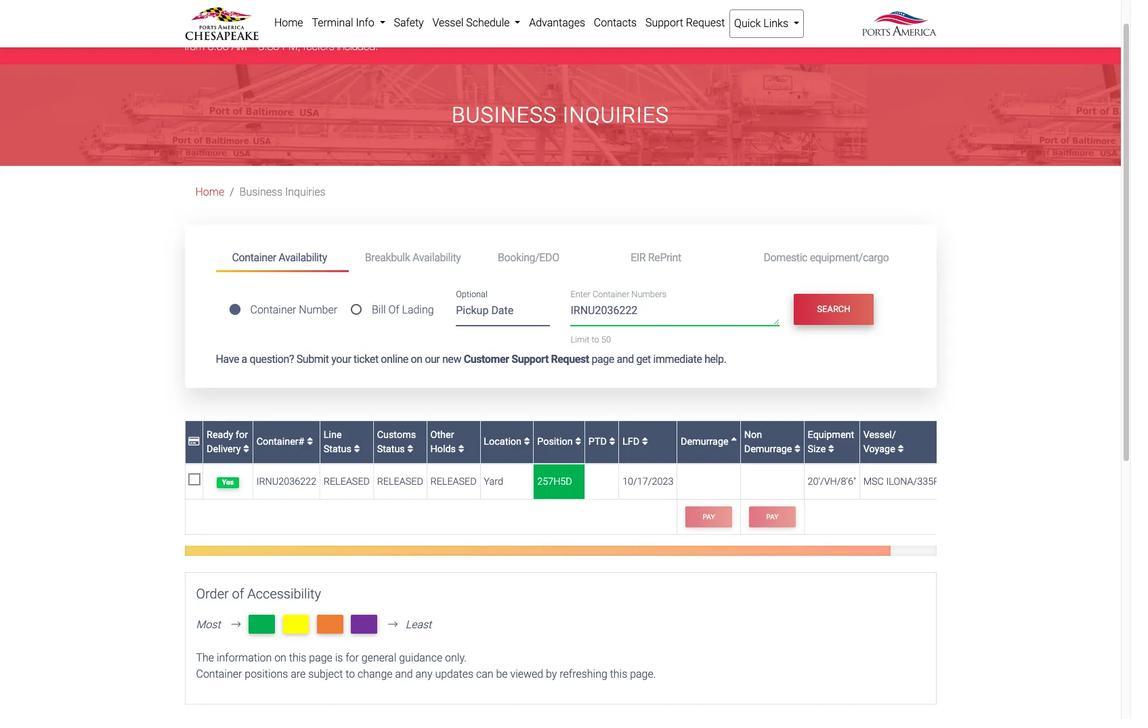 Task type: describe. For each thing, give the bounding box(es) containing it.
1 vertical spatial this
[[610, 669, 628, 681]]

eir reprint
[[631, 251, 682, 264]]

position
[[538, 437, 576, 448]]

optional
[[456, 290, 488, 300]]

for inside the information on this page is for general guidance only. container positions are subject to change and any updates can be viewed by refreshing this page.
[[346, 652, 359, 665]]

availability for breakbulk availability
[[413, 251, 461, 264]]

eir
[[631, 251, 646, 264]]

status for line
[[324, 444, 352, 456]]

ticket
[[354, 353, 379, 366]]

9th,
[[473, 25, 490, 37]]

process
[[733, 25, 769, 37]]

sort image inside lfd link
[[642, 437, 649, 447]]

by
[[546, 669, 557, 681]]

container availability link
[[216, 245, 349, 272]]

10/17/2023
[[623, 476, 674, 488]]

location
[[484, 437, 524, 448]]

vessel
[[433, 16, 464, 29]]

1 released from the left
[[324, 476, 370, 488]]

marine
[[261, 25, 291, 37]]

page.
[[630, 669, 656, 681]]

lfd
[[623, 437, 642, 448]]

close image
[[927, 23, 937, 40]]

included.
[[337, 40, 379, 52]]

and for viewed
[[395, 669, 413, 681]]

0 vertical spatial business
[[452, 102, 557, 128]]

change
[[358, 669, 393, 681]]

customer
[[464, 353, 509, 366]]

non
[[745, 429, 763, 441]]

sort image left customs status
[[354, 445, 360, 454]]

sort up image
[[731, 437, 738, 447]]

2 gate from the left
[[694, 25, 713, 37]]

terminal info
[[312, 16, 377, 29]]

sort image inside container# link
[[307, 437, 313, 447]]

submit
[[297, 353, 329, 366]]

sort image inside location link
[[524, 437, 530, 447]]

question?
[[250, 353, 294, 366]]

accessibility
[[248, 586, 321, 602]]

–
[[250, 40, 255, 52]]

terminal info link
[[308, 9, 390, 37]]

1 vertical spatial and
[[617, 353, 634, 366]]

vail
[[676, 25, 691, 37]]

equipment
[[808, 429, 855, 441]]

0 horizontal spatial support
[[512, 353, 549, 366]]

advantages
[[529, 16, 586, 29]]

vessel/ voyage
[[864, 429, 898, 456]]

yes
[[222, 478, 234, 487]]

day.
[[543, 25, 563, 37]]

subject
[[309, 669, 343, 681]]

ilona/335r
[[887, 476, 940, 488]]

your
[[332, 353, 351, 366]]

Optional text field
[[456, 300, 551, 326]]

location link
[[484, 437, 530, 448]]

be inside the seagirt marine terminal gates will be open on october 9th, columbus day. the main gate and new vail gate will process trucks from 6:00 am – 3:30 pm, reefers included.
[[378, 25, 389, 37]]

container right enter at the top
[[593, 290, 630, 300]]

sort image left size
[[795, 445, 801, 454]]

trucks
[[772, 25, 799, 37]]

1 horizontal spatial inquiries
[[563, 102, 670, 128]]

sort image down customs
[[408, 445, 414, 454]]

immediate
[[654, 353, 703, 366]]

line
[[324, 429, 342, 441]]

information
[[217, 652, 272, 665]]

1 horizontal spatial business inquiries
[[452, 102, 670, 128]]

new
[[653, 25, 673, 37]]

domestic equipment/cargo link
[[748, 245, 906, 270]]

sort image for voyage
[[898, 445, 904, 454]]

vessel schedule
[[433, 16, 513, 29]]

availability for container availability
[[279, 251, 327, 264]]

on inside the seagirt marine terminal gates will be open on october 9th, columbus day. the main gate and new vail gate will process trucks from 6:00 am – 3:30 pm, reefers included.
[[418, 25, 430, 37]]

a
[[242, 353, 247, 366]]

container# link
[[257, 437, 313, 448]]

can
[[476, 669, 494, 681]]

container number
[[250, 304, 338, 317]]

are
[[291, 669, 306, 681]]

breakbulk availability link
[[349, 245, 482, 270]]

6:00
[[208, 40, 229, 52]]

vessel schedule link
[[428, 9, 525, 37]]

breakbulk availability
[[365, 251, 461, 264]]

reprint
[[649, 251, 682, 264]]

1 horizontal spatial support
[[646, 16, 684, 29]]

most
[[196, 619, 221, 632]]

position link
[[538, 437, 582, 448]]

columbus
[[493, 25, 540, 37]]

container up container number
[[232, 251, 276, 264]]

ready
[[207, 429, 233, 441]]

only.
[[445, 652, 467, 665]]

reefers
[[304, 40, 334, 52]]

1 horizontal spatial home
[[274, 16, 303, 29]]

0 horizontal spatial inquiries
[[285, 186, 326, 199]]

domestic equipment/cargo
[[764, 251, 890, 264]]

contacts
[[594, 16, 637, 29]]

sort image right the holds
[[459, 445, 465, 454]]

msc
[[864, 476, 884, 488]]

sort image inside position link
[[576, 437, 582, 447]]

equipment/cargo
[[810, 251, 890, 264]]

sort image down equipment
[[829, 445, 835, 454]]

0 horizontal spatial business
[[240, 186, 283, 199]]

search
[[818, 305, 851, 315]]

customs
[[377, 429, 416, 441]]

bill of lading
[[372, 304, 434, 317]]

demurrage inside non demurrage
[[745, 444, 793, 456]]

october
[[433, 25, 470, 37]]

sort image inside ptd link
[[610, 437, 616, 447]]

terminal inside terminal info link
[[312, 16, 353, 29]]

quick links
[[735, 17, 792, 30]]

order
[[196, 586, 229, 602]]

terminal inside the seagirt marine terminal gates will be open on october 9th, columbus day. the main gate and new vail gate will process trucks from 6:00 am – 3:30 pm, reefers included.
[[294, 25, 331, 37]]

4 mt from the left
[[357, 617, 372, 633]]

of
[[232, 586, 244, 602]]

257h5d
[[538, 476, 573, 488]]

number
[[299, 304, 338, 317]]

refreshing
[[560, 669, 608, 681]]

1 long arrow right image from the left
[[226, 620, 246, 631]]



Task type: vqa. For each thing, say whether or not it's contained in the screenshot.
tab list
no



Task type: locate. For each thing, give the bounding box(es) containing it.
status for customs
[[377, 444, 405, 456]]

safety
[[394, 16, 424, 29]]

0 horizontal spatial will
[[362, 25, 375, 37]]

request
[[686, 16, 725, 29], [551, 353, 590, 366]]

the information on this page is for general guidance only. container positions are subject to change and any updates can be viewed by refreshing this page.
[[196, 652, 656, 681]]

sort image
[[642, 437, 649, 447], [243, 445, 249, 454], [898, 445, 904, 454]]

updates
[[435, 669, 474, 681]]

sort image left line at the bottom left of the page
[[307, 437, 313, 447]]

container availability
[[232, 251, 327, 264]]

1 vertical spatial for
[[346, 652, 359, 665]]

0 horizontal spatial availability
[[279, 251, 327, 264]]

2 vertical spatial and
[[395, 669, 413, 681]]

1 horizontal spatial will
[[716, 25, 730, 37]]

2 will from the left
[[716, 25, 730, 37]]

seagirt
[[226, 25, 258, 37]]

and inside the seagirt marine terminal gates will be open on october 9th, columbus day. the main gate and new vail gate will process trucks from 6:00 am – 3:30 pm, reefers included.
[[633, 25, 650, 37]]

on inside the information on this page is for general guidance only. container positions are subject to change and any updates can be viewed by refreshing this page.
[[275, 652, 287, 665]]

1 horizontal spatial page
[[592, 353, 615, 366]]

2 mt from the left
[[288, 617, 304, 633]]

1 horizontal spatial to
[[592, 335, 600, 345]]

0 horizontal spatial to
[[346, 669, 355, 681]]

for right 'is' at the left bottom of page
[[346, 652, 359, 665]]

0 horizontal spatial request
[[551, 353, 590, 366]]

0 vertical spatial home link
[[270, 9, 308, 37]]

Enter Container Numbers text field
[[571, 303, 780, 326]]

to left 50
[[592, 335, 600, 345]]

credit card image
[[189, 437, 200, 447]]

request down limit
[[551, 353, 590, 366]]

0 horizontal spatial long arrow right image
[[226, 620, 246, 631]]

links
[[764, 17, 789, 30]]

1 vertical spatial business inquiries
[[240, 186, 326, 199]]

1 horizontal spatial be
[[496, 669, 508, 681]]

numbers
[[632, 290, 667, 300]]

long arrow right image left least
[[383, 620, 403, 631]]

released down customs status
[[377, 476, 424, 488]]

the seagirt marine terminal gates will be open on october 9th, columbus day. the main gate and new vail gate will process trucks from 6:00 am – 3:30 pm, reefers included. alert
[[0, 12, 1122, 65]]

page up "subject"
[[309, 652, 333, 665]]

0 vertical spatial home
[[274, 16, 303, 29]]

0 vertical spatial request
[[686, 16, 725, 29]]

viewed
[[511, 669, 544, 681]]

support right contacts
[[646, 16, 684, 29]]

mt down order of accessibility on the bottom left
[[254, 617, 270, 633]]

the inside the information on this page is for general guidance only. container positions are subject to change and any updates can be viewed by refreshing this page.
[[196, 652, 214, 665]]

1 status from the left
[[324, 444, 352, 456]]

from
[[185, 40, 205, 52]]

0 vertical spatial and
[[633, 25, 650, 37]]

enter
[[571, 290, 591, 300]]

non demurrage
[[745, 429, 795, 456]]

of
[[389, 304, 400, 317]]

info
[[356, 16, 375, 29]]

and
[[633, 25, 650, 37], [617, 353, 634, 366], [395, 669, 413, 681]]

2 status from the left
[[377, 444, 405, 456]]

other holds
[[431, 429, 459, 456]]

1 vertical spatial inquiries
[[285, 186, 326, 199]]

status down customs
[[377, 444, 405, 456]]

availability inside breakbulk availability link
[[413, 251, 461, 264]]

1 horizontal spatial home link
[[270, 9, 308, 37]]

status
[[324, 444, 352, 456], [377, 444, 405, 456]]

page inside the information on this page is for general guidance only. container positions are subject to change and any updates can be viewed by refreshing this page.
[[309, 652, 333, 665]]

on left our
[[411, 353, 423, 366]]

booking/edo
[[498, 251, 560, 264]]

0 horizontal spatial business inquiries
[[240, 186, 326, 199]]

1 horizontal spatial business
[[452, 102, 557, 128]]

yard
[[484, 476, 504, 488]]

2 released from the left
[[377, 476, 424, 488]]

sort image
[[307, 437, 313, 447], [524, 437, 530, 447], [576, 437, 582, 447], [610, 437, 616, 447], [354, 445, 360, 454], [408, 445, 414, 454], [459, 445, 465, 454], [795, 445, 801, 454], [829, 445, 835, 454]]

container down information at the left of the page
[[196, 669, 242, 681]]

3:30
[[258, 40, 280, 52]]

quick
[[735, 17, 761, 30]]

mt down accessibility
[[288, 617, 304, 633]]

booking/edo link
[[482, 245, 615, 270]]

0 horizontal spatial gate
[[610, 25, 630, 37]]

main
[[586, 25, 607, 37]]

1 horizontal spatial long arrow right image
[[383, 620, 403, 631]]

demurrage link
[[681, 437, 738, 448]]

support right customer
[[512, 353, 549, 366]]

eir reprint link
[[615, 245, 748, 270]]

search button
[[794, 294, 874, 325]]

1 vertical spatial home link
[[196, 186, 224, 199]]

ready for delivery
[[207, 429, 248, 456]]

irnu2036222
[[257, 476, 317, 488]]

1 mt from the left
[[254, 617, 270, 633]]

0 vertical spatial this
[[289, 652, 307, 665]]

status inside line status
[[324, 444, 352, 456]]

customer support request link
[[464, 353, 590, 366]]

this left page.
[[610, 669, 628, 681]]

availability up container number
[[279, 251, 327, 264]]

0 vertical spatial inquiries
[[563, 102, 670, 128]]

the
[[206, 25, 223, 37], [566, 25, 583, 37], [196, 652, 214, 665]]

3 released from the left
[[431, 476, 477, 488]]

the for the seagirt marine terminal gates will be open on october 9th, columbus day. the main gate and new vail gate will process trucks from 6:00 am – 3:30 pm, reefers included.
[[206, 25, 223, 37]]

1 horizontal spatial request
[[686, 16, 725, 29]]

gate right main on the right of page
[[610, 25, 630, 37]]

be
[[378, 25, 389, 37], [496, 669, 508, 681]]

help.
[[705, 353, 727, 366]]

and left get
[[617, 353, 634, 366]]

1 horizontal spatial sort image
[[642, 437, 649, 447]]

general
[[362, 652, 397, 665]]

container inside the information on this page is for general guidance only. container positions are subject to change and any updates can be viewed by refreshing this page.
[[196, 669, 242, 681]]

guidance
[[399, 652, 443, 665]]

home link
[[270, 9, 308, 37], [196, 186, 224, 199]]

for
[[236, 429, 248, 441], [346, 652, 359, 665]]

and for process
[[633, 25, 650, 37]]

0 vertical spatial business inquiries
[[452, 102, 670, 128]]

our
[[425, 353, 440, 366]]

sort image left the 'lfd'
[[610, 437, 616, 447]]

am
[[232, 40, 247, 52]]

sort image for for
[[243, 445, 249, 454]]

on
[[418, 25, 430, 37], [411, 353, 423, 366], [275, 652, 287, 665]]

availability right breakbulk
[[413, 251, 461, 264]]

0 vertical spatial to
[[592, 335, 600, 345]]

0 horizontal spatial sort image
[[243, 445, 249, 454]]

0 vertical spatial for
[[236, 429, 248, 441]]

0 horizontal spatial this
[[289, 652, 307, 665]]

2 horizontal spatial released
[[431, 476, 477, 488]]

msc ilona/335r
[[864, 476, 940, 488]]

support request link
[[642, 9, 730, 37]]

be right can
[[496, 669, 508, 681]]

be right info
[[378, 25, 389, 37]]

support
[[646, 16, 684, 29], [512, 353, 549, 366]]

status down line at the bottom left of the page
[[324, 444, 352, 456]]

lading
[[402, 304, 434, 317]]

line status
[[324, 429, 354, 456]]

the up '6:00'
[[206, 25, 223, 37]]

2 availability from the left
[[413, 251, 461, 264]]

gate right vail
[[694, 25, 713, 37]]

0 horizontal spatial page
[[309, 652, 333, 665]]

availability inside the container availability link
[[279, 251, 327, 264]]

get
[[637, 353, 651, 366]]

bullhorn image
[[185, 23, 206, 38]]

for inside ready for delivery
[[236, 429, 248, 441]]

mt
[[254, 617, 270, 633], [288, 617, 304, 633], [322, 617, 338, 633], [357, 617, 372, 633]]

sort image right voyage
[[898, 445, 904, 454]]

demurrage left non
[[681, 437, 731, 448]]

0 horizontal spatial home
[[196, 186, 224, 199]]

0 horizontal spatial status
[[324, 444, 352, 456]]

1 vertical spatial to
[[346, 669, 355, 681]]

sort image left ptd
[[576, 437, 582, 447]]

to inside the information on this page is for general guidance only. container positions are subject to change and any updates can be viewed by refreshing this page.
[[346, 669, 355, 681]]

3 mt from the left
[[322, 617, 338, 633]]

1 vertical spatial be
[[496, 669, 508, 681]]

equipment size
[[808, 429, 855, 456]]

mt up 'is' at the left bottom of page
[[322, 617, 338, 633]]

pm,
[[283, 40, 301, 52]]

and left any
[[395, 669, 413, 681]]

on up positions
[[275, 652, 287, 665]]

quick links link
[[730, 9, 805, 38]]

sort image left position
[[524, 437, 530, 447]]

0 vertical spatial be
[[378, 25, 389, 37]]

1 horizontal spatial status
[[377, 444, 405, 456]]

status inside customs status
[[377, 444, 405, 456]]

mt up general at the bottom left of page
[[357, 617, 372, 633]]

container left number
[[250, 304, 296, 317]]

0 horizontal spatial released
[[324, 476, 370, 488]]

the seagirt marine terminal gates will be open on october 9th, columbus day. the main gate and new vail gate will process trucks from 6:00 am – 3:30 pm, reefers included.
[[185, 25, 799, 52]]

on right open
[[418, 25, 430, 37]]

request left quick
[[686, 16, 725, 29]]

have
[[216, 353, 239, 366]]

1 availability from the left
[[279, 251, 327, 264]]

the right day.
[[566, 25, 583, 37]]

1 horizontal spatial for
[[346, 652, 359, 665]]

1 horizontal spatial gate
[[694, 25, 713, 37]]

0 horizontal spatial home link
[[196, 186, 224, 199]]

1 vertical spatial home
[[196, 186, 224, 199]]

page down 50
[[592, 353, 615, 366]]

1 horizontal spatial availability
[[413, 251, 461, 264]]

2 horizontal spatial sort image
[[898, 445, 904, 454]]

for right ready
[[236, 429, 248, 441]]

2 long arrow right image from the left
[[383, 620, 403, 631]]

safety link
[[390, 9, 428, 37]]

released down line status
[[324, 476, 370, 488]]

breakbulk
[[365, 251, 410, 264]]

the for the information on this page is for general guidance only. container positions are subject to change and any updates can be viewed by refreshing this page.
[[196, 652, 214, 665]]

1 will from the left
[[362, 25, 375, 37]]

1 gate from the left
[[610, 25, 630, 37]]

domestic
[[764, 251, 808, 264]]

20'/vh/8'6"
[[808, 476, 857, 488]]

sort image up 10/17/2023
[[642, 437, 649, 447]]

gates
[[334, 25, 359, 37]]

0 vertical spatial support
[[646, 16, 684, 29]]

to right "subject"
[[346, 669, 355, 681]]

be inside the information on this page is for general guidance only. container positions are subject to change and any updates can be viewed by refreshing this page.
[[496, 669, 508, 681]]

and left new
[[633, 25, 650, 37]]

online
[[381, 353, 409, 366]]

enter container numbers
[[571, 290, 667, 300]]

1 horizontal spatial this
[[610, 669, 628, 681]]

0 horizontal spatial for
[[236, 429, 248, 441]]

customs status
[[377, 429, 416, 456]]

this up are
[[289, 652, 307, 665]]

1 horizontal spatial demurrage
[[745, 444, 793, 456]]

least
[[406, 619, 432, 632]]

50
[[602, 335, 611, 345]]

bill
[[372, 304, 386, 317]]

1 vertical spatial on
[[411, 353, 423, 366]]

1 horizontal spatial released
[[377, 476, 424, 488]]

this
[[289, 652, 307, 665], [610, 669, 628, 681]]

1 vertical spatial page
[[309, 652, 333, 665]]

demurrage down non
[[745, 444, 793, 456]]

long arrow right image right most
[[226, 620, 246, 631]]

1 vertical spatial support
[[512, 353, 549, 366]]

the seagirt marine terminal gates will be open on october 9th, columbus day. the main gate and new vail gate will process trucks from 6:00 am – 3:30 pm, reefers included. link
[[185, 25, 799, 52]]

0 horizontal spatial demurrage
[[681, 437, 731, 448]]

released down the holds
[[431, 476, 477, 488]]

1 vertical spatial business
[[240, 186, 283, 199]]

the down most
[[196, 652, 214, 665]]

0 vertical spatial on
[[418, 25, 430, 37]]

sort image right delivery
[[243, 445, 249, 454]]

terminal
[[312, 16, 353, 29], [294, 25, 331, 37]]

other
[[431, 429, 454, 441]]

long arrow right image
[[226, 620, 246, 631], [383, 620, 403, 631]]

holds
[[431, 444, 456, 456]]

2 vertical spatial on
[[275, 652, 287, 665]]

page
[[592, 353, 615, 366], [309, 652, 333, 665]]

will left quick
[[716, 25, 730, 37]]

and inside the information on this page is for general guidance only. container positions are subject to change and any updates can be viewed by refreshing this page.
[[395, 669, 413, 681]]

1 vertical spatial request
[[551, 353, 590, 366]]

0 horizontal spatial be
[[378, 25, 389, 37]]

new
[[443, 353, 462, 366]]

schedule
[[466, 16, 510, 29]]

ptd link
[[589, 437, 616, 448]]

will up included.
[[362, 25, 375, 37]]

support request
[[646, 16, 725, 29]]

0 vertical spatial page
[[592, 353, 615, 366]]



